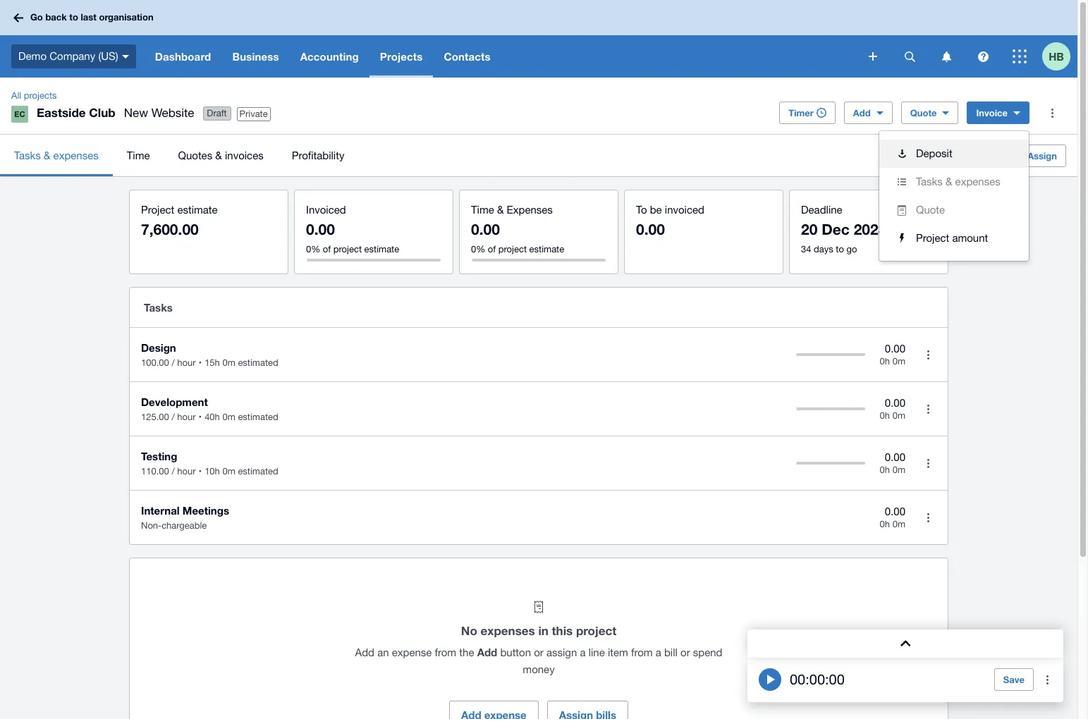 Task type: describe. For each thing, give the bounding box(es) containing it.
deadline
[[801, 204, 843, 216]]

development
[[141, 396, 208, 408]]

estimated for testing
[[238, 466, 278, 477]]

assign
[[547, 647, 577, 659]]

time for time & expenses 0.00 0% of project estimate
[[471, 204, 494, 216]]

add an expense from the add button or assign a line item from a bill or spend money
[[355, 646, 723, 676]]

testing
[[141, 450, 177, 463]]

project for project estimate 7,600.00
[[141, 204, 174, 216]]

invoice button
[[967, 102, 1030, 124]]

accounting
[[300, 50, 359, 63]]

invoices
[[225, 149, 264, 161]]

wrapper image for deposit
[[894, 150, 911, 158]]

wrapper image
[[894, 178, 911, 186]]

project amount button
[[880, 224, 1029, 253]]

design
[[141, 341, 176, 354]]

demo company (us)
[[18, 50, 118, 62]]

website
[[151, 106, 194, 120]]

hour for design
[[177, 358, 196, 368]]

the
[[459, 647, 474, 659]]

assign button
[[1002, 144, 1067, 167]]

0m inside design 100.00 / hour • 15h 0m estimated
[[223, 358, 235, 368]]

project for 0.00
[[333, 244, 362, 255]]

7,600.00
[[141, 221, 199, 238]]

projects button
[[369, 35, 433, 78]]

go
[[847, 244, 857, 255]]

money
[[523, 664, 555, 676]]

add for add
[[853, 107, 871, 119]]

expenses
[[507, 204, 553, 216]]

ec
[[14, 109, 25, 119]]

hb button
[[1043, 35, 1078, 78]]

hour for testing
[[177, 466, 196, 477]]

tasks & expenses inside button
[[916, 176, 1001, 188]]

business
[[232, 50, 279, 63]]

in
[[538, 624, 549, 638]]

0.00 0h 0m for development
[[880, 397, 906, 421]]

meetings
[[183, 504, 229, 517]]

no expenses in this project
[[461, 624, 617, 638]]

amount
[[953, 232, 988, 244]]

save button
[[995, 669, 1034, 691]]

time link
[[113, 135, 164, 176]]

1 horizontal spatial add
[[477, 646, 497, 659]]

add button
[[844, 102, 893, 124]]

internal
[[141, 504, 180, 517]]

all projects link
[[6, 89, 62, 103]]

0.00 0h 0m for testing
[[880, 451, 906, 476]]

profitability
[[292, 149, 345, 161]]

2 horizontal spatial svg image
[[942, 51, 951, 62]]

projects
[[24, 90, 57, 101]]

demo
[[18, 50, 47, 62]]

& inside time & expenses 0.00 0% of project estimate
[[497, 204, 504, 216]]

wrapper image for quote
[[894, 205, 911, 215]]

0m inside testing 110.00 / hour • 10h 0m estimated
[[223, 466, 235, 477]]

contacts
[[444, 50, 491, 63]]

40h
[[205, 412, 220, 423]]

save
[[1004, 674, 1025, 686]]

navigation containing dashboard
[[144, 35, 859, 78]]

days
[[814, 244, 834, 255]]

banner containing hb
[[0, 0, 1078, 78]]

1 horizontal spatial svg image
[[905, 51, 915, 62]]

125.00
[[141, 412, 169, 423]]

invoiced
[[306, 204, 346, 216]]

34
[[801, 244, 812, 255]]

2 from from the left
[[631, 647, 653, 659]]

more options image for design
[[914, 341, 942, 369]]

invoice
[[977, 107, 1008, 119]]

hb
[[1049, 50, 1064, 62]]

0.00 inside time & expenses 0.00 0% of project estimate
[[471, 221, 500, 238]]

go
[[30, 11, 43, 23]]

1 or from the left
[[534, 647, 544, 659]]

button
[[500, 647, 531, 659]]

back
[[45, 11, 67, 23]]

0m inside development 125.00 / hour • 40h 0m estimated
[[223, 412, 235, 423]]

development 125.00 / hour • 40h 0m estimated
[[141, 396, 278, 423]]

quotes & invoices link
[[164, 135, 278, 176]]

/ for testing
[[172, 466, 175, 477]]

to inside go back to last organisation "link"
[[69, 11, 78, 23]]

quotes & invoices
[[178, 149, 264, 161]]

(us)
[[98, 50, 118, 62]]

svg image left hb
[[1013, 49, 1027, 63]]

go back to last organisation link
[[8, 5, 162, 30]]

demo company (us) button
[[0, 35, 144, 78]]

deposit button
[[880, 140, 1029, 168]]

time for time
[[127, 149, 150, 161]]

to
[[636, 204, 647, 216]]

projects
[[380, 50, 423, 63]]

last
[[81, 11, 97, 23]]

eastside club
[[37, 105, 115, 120]]

1 from from the left
[[435, 647, 457, 659]]

time & expenses 0.00 0% of project estimate
[[471, 204, 564, 255]]

chargeable
[[162, 521, 207, 531]]

0 horizontal spatial tasks
[[14, 149, 41, 161]]

tasks & expenses button
[[880, 168, 1029, 196]]

quote inside popup button
[[910, 107, 937, 119]]

2 a from the left
[[656, 647, 662, 659]]

project estimate 7,600.00
[[141, 204, 218, 238]]

project amount
[[916, 232, 988, 244]]

organisation
[[99, 11, 154, 23]]

• for design
[[199, 358, 202, 368]]

wrapper image for project amount
[[894, 233, 911, 243]]

non-
[[141, 521, 162, 531]]

private
[[239, 109, 268, 119]]

quote button
[[901, 102, 959, 124]]

0h for development
[[880, 411, 890, 421]]



Task type: locate. For each thing, give the bounding box(es) containing it.
3 hour from the top
[[177, 466, 196, 477]]

• left 15h
[[199, 358, 202, 368]]

3 0.00 0h 0m from the top
[[880, 451, 906, 476]]

0 horizontal spatial a
[[580, 647, 586, 659]]

1 • from the top
[[199, 358, 202, 368]]

0 horizontal spatial time
[[127, 149, 150, 161]]

• inside design 100.00 / hour • 15h 0m estimated
[[199, 358, 202, 368]]

add left an
[[355, 647, 375, 659]]

0h for design
[[880, 356, 890, 367]]

expenses down 'deposit' button
[[956, 176, 1001, 188]]

• left 40h
[[199, 412, 202, 423]]

0 horizontal spatial 0%
[[306, 244, 320, 255]]

profitability link
[[278, 135, 359, 176]]

4 0h from the top
[[880, 519, 890, 530]]

tasks & expenses down 'deposit' button
[[916, 176, 1001, 188]]

1 horizontal spatial tasks & expenses
[[916, 176, 1001, 188]]

item
[[608, 647, 628, 659]]

more options image for testing
[[914, 449, 942, 478]]

add right the
[[477, 646, 497, 659]]

be
[[650, 204, 662, 216]]

estimate inside time & expenses 0.00 0% of project estimate
[[529, 244, 564, 255]]

2 0.00 0h 0m from the top
[[880, 397, 906, 421]]

0 vertical spatial quote
[[910, 107, 937, 119]]

2 or from the left
[[681, 647, 690, 659]]

2 horizontal spatial add
[[853, 107, 871, 119]]

or right bill
[[681, 647, 690, 659]]

& inside tasks & expenses button
[[946, 176, 953, 188]]

go back to last organisation
[[30, 11, 154, 23]]

/ down development
[[172, 412, 175, 423]]

/ for development
[[172, 412, 175, 423]]

add inside popup button
[[853, 107, 871, 119]]

1 horizontal spatial to
[[836, 244, 844, 255]]

estimate inside project estimate 7,600.00
[[177, 204, 218, 216]]

to inside deadline 20 dec 2023 34 days to go
[[836, 244, 844, 255]]

1 horizontal spatial project
[[499, 244, 527, 255]]

svg image left "go"
[[13, 13, 23, 22]]

hour inside design 100.00 / hour • 15h 0m estimated
[[177, 358, 196, 368]]

tasks down ec
[[14, 149, 41, 161]]

& right quotes
[[215, 149, 222, 161]]

deposit
[[916, 147, 953, 159]]

0 vertical spatial •
[[199, 358, 202, 368]]

this
[[552, 624, 573, 638]]

expenses
[[53, 149, 99, 161], [956, 176, 1001, 188], [481, 624, 535, 638]]

expenses down eastside club
[[53, 149, 99, 161]]

dashboard link
[[144, 35, 222, 78]]

3 wrapper image from the top
[[894, 233, 911, 243]]

0 vertical spatial to
[[69, 11, 78, 23]]

1 vertical spatial wrapper image
[[894, 205, 911, 215]]

1 vertical spatial tasks
[[916, 176, 943, 188]]

1 0h from the top
[[880, 356, 890, 367]]

& down eastside
[[44, 149, 50, 161]]

0 horizontal spatial svg image
[[869, 52, 878, 61]]

0 vertical spatial wrapper image
[[894, 150, 911, 158]]

list box containing deposit
[[880, 131, 1029, 261]]

0 horizontal spatial estimate
[[177, 204, 218, 216]]

estimated right 10h
[[238, 466, 278, 477]]

svg image right (us)
[[122, 55, 129, 58]]

accounting button
[[290, 35, 369, 78]]

all
[[11, 90, 21, 101]]

estimate
[[177, 204, 218, 216], [364, 244, 399, 255], [529, 244, 564, 255]]

project
[[141, 204, 174, 216], [916, 232, 950, 244]]

0 vertical spatial project
[[141, 204, 174, 216]]

no
[[461, 624, 477, 638]]

2023
[[854, 221, 887, 238]]

project down the invoiced
[[333, 244, 362, 255]]

2 vertical spatial expenses
[[481, 624, 535, 638]]

2 vertical spatial hour
[[177, 466, 196, 477]]

0 horizontal spatial expenses
[[53, 149, 99, 161]]

3 0h from the top
[[880, 465, 890, 476]]

0% inside time & expenses 0.00 0% of project estimate
[[471, 244, 485, 255]]

dashboard
[[155, 50, 211, 63]]

1 vertical spatial /
[[172, 412, 175, 423]]

expense
[[392, 647, 432, 659]]

estimated inside design 100.00 / hour • 15h 0m estimated
[[238, 358, 278, 368]]

tasks up 'design'
[[144, 301, 173, 314]]

quotes
[[178, 149, 212, 161]]

deadline 20 dec 2023 34 days to go
[[801, 204, 887, 255]]

invoiced
[[665, 204, 705, 216]]

1 of from the left
[[323, 244, 331, 255]]

/
[[172, 358, 175, 368], [172, 412, 175, 423], [172, 466, 175, 477]]

estimated right 15h
[[238, 358, 278, 368]]

from right item
[[631, 647, 653, 659]]

navigation
[[144, 35, 859, 78]]

& down 'deposit' button
[[946, 176, 953, 188]]

1 vertical spatial •
[[199, 412, 202, 423]]

1 horizontal spatial a
[[656, 647, 662, 659]]

all projects
[[11, 90, 57, 101]]

estimated for design
[[238, 358, 278, 368]]

0.00 0h 0m for design
[[880, 343, 906, 367]]

estimated inside testing 110.00 / hour • 10h 0m estimated
[[238, 466, 278, 477]]

1 horizontal spatial project
[[916, 232, 950, 244]]

0 vertical spatial /
[[172, 358, 175, 368]]

list box
[[880, 131, 1029, 261]]

1 horizontal spatial of
[[488, 244, 496, 255]]

project inside invoiced 0.00 0% of project estimate
[[333, 244, 362, 255]]

to left last
[[69, 11, 78, 23]]

banner
[[0, 0, 1078, 78]]

1 horizontal spatial or
[[681, 647, 690, 659]]

hour left 15h
[[177, 358, 196, 368]]

new
[[124, 106, 148, 120]]

time down the new
[[127, 149, 150, 161]]

/ inside development 125.00 / hour • 40h 0m estimated
[[172, 412, 175, 423]]

3 / from the top
[[172, 466, 175, 477]]

110.00
[[141, 466, 169, 477]]

of inside invoiced 0.00 0% of project estimate
[[323, 244, 331, 255]]

1 vertical spatial estimated
[[238, 412, 278, 423]]

project up line at the right
[[576, 624, 617, 638]]

quote inside button
[[916, 204, 945, 216]]

2 horizontal spatial tasks
[[916, 176, 943, 188]]

wrapper image
[[894, 150, 911, 158], [894, 205, 911, 215], [894, 233, 911, 243]]

1 0.00 0h 0m from the top
[[880, 343, 906, 367]]

& inside quotes & invoices link
[[215, 149, 222, 161]]

hour for development
[[177, 412, 196, 423]]

0 vertical spatial more options image
[[914, 341, 942, 369]]

1 a from the left
[[580, 647, 586, 659]]

1 vertical spatial expenses
[[956, 176, 1001, 188]]

project down expenses
[[499, 244, 527, 255]]

1 0% from the left
[[306, 244, 320, 255]]

0h for testing
[[880, 465, 890, 476]]

3 • from the top
[[199, 466, 202, 477]]

1 horizontal spatial time
[[471, 204, 494, 216]]

0 vertical spatial tasks & expenses
[[14, 149, 99, 161]]

quote up project amount at the right of page
[[916, 204, 945, 216]]

• for development
[[199, 412, 202, 423]]

wrapper image down wrapper icon
[[894, 205, 911, 215]]

svg image
[[905, 51, 915, 62], [942, 51, 951, 62], [869, 52, 878, 61]]

estimated right 40h
[[238, 412, 278, 423]]

/ right 100.00
[[172, 358, 175, 368]]

1 vertical spatial quote
[[916, 204, 945, 216]]

svg image inside demo company (us) popup button
[[122, 55, 129, 58]]

3 estimated from the top
[[238, 466, 278, 477]]

wrapper image inside 'deposit' button
[[894, 150, 911, 158]]

/ for design
[[172, 358, 175, 368]]

tasks right wrapper icon
[[916, 176, 943, 188]]

0 vertical spatial hour
[[177, 358, 196, 368]]

invoiced 0.00 0% of project estimate
[[306, 204, 399, 255]]

2 estimated from the top
[[238, 412, 278, 423]]

line
[[589, 647, 605, 659]]

20
[[801, 221, 818, 238]]

time inside time & expenses 0.00 0% of project estimate
[[471, 204, 494, 216]]

project up 7,600.00
[[141, 204, 174, 216]]

quote up deposit
[[910, 107, 937, 119]]

2 wrapper image from the top
[[894, 205, 911, 215]]

1 horizontal spatial 0%
[[471, 244, 485, 255]]

project for project amount
[[916, 232, 950, 244]]

0m
[[893, 356, 906, 367], [223, 358, 235, 368], [893, 411, 906, 421], [223, 412, 235, 423], [893, 465, 906, 476], [223, 466, 235, 477], [893, 519, 906, 530]]

dec
[[822, 221, 850, 238]]

0 horizontal spatial project
[[141, 204, 174, 216]]

group
[[880, 131, 1029, 261]]

1 more options image from the top
[[914, 341, 942, 369]]

to left go
[[836, 244, 844, 255]]

add for add an expense from the add button or assign a line item from a bill or spend money
[[355, 647, 375, 659]]

start timer image
[[759, 669, 782, 691]]

wrapper image inside quote button
[[894, 205, 911, 215]]

project inside time & expenses 0.00 0% of project estimate
[[499, 244, 527, 255]]

0%
[[306, 244, 320, 255], [471, 244, 485, 255]]

• for testing
[[199, 466, 202, 477]]

tasks & expenses down eastside
[[14, 149, 99, 161]]

00:00:00
[[790, 672, 845, 688]]

or up money
[[534, 647, 544, 659]]

project inside button
[[916, 232, 950, 244]]

design 100.00 / hour • 15h 0m estimated
[[141, 341, 278, 368]]

4 0.00 0h 0m from the top
[[880, 506, 906, 530]]

to
[[69, 11, 78, 23], [836, 244, 844, 255]]

0 vertical spatial tasks
[[14, 149, 41, 161]]

0.00 inside invoiced 0.00 0% of project estimate
[[306, 221, 335, 238]]

project inside project estimate 7,600.00
[[141, 204, 174, 216]]

bill
[[664, 647, 678, 659]]

group containing deposit
[[880, 131, 1029, 261]]

time left expenses
[[471, 204, 494, 216]]

eastside
[[37, 105, 86, 120]]

project for expenses
[[576, 624, 617, 638]]

more options image
[[914, 341, 942, 369], [914, 449, 942, 478]]

hour down development
[[177, 412, 196, 423]]

estimated inside development 125.00 / hour • 40h 0m estimated
[[238, 412, 278, 423]]

timer button
[[780, 102, 836, 124]]

quote button
[[880, 196, 1029, 224]]

/ right 110.00
[[172, 466, 175, 477]]

1 horizontal spatial from
[[631, 647, 653, 659]]

1 vertical spatial more options image
[[914, 449, 942, 478]]

assign
[[1028, 150, 1057, 161]]

to be invoiced 0.00
[[636, 204, 705, 238]]

1 / from the top
[[172, 358, 175, 368]]

business button
[[222, 35, 290, 78]]

0h
[[880, 356, 890, 367], [880, 411, 890, 421], [880, 465, 890, 476], [880, 519, 890, 530]]

1 estimated from the top
[[238, 358, 278, 368]]

estimate inside invoiced 0.00 0% of project estimate
[[364, 244, 399, 255]]

or
[[534, 647, 544, 659], [681, 647, 690, 659]]

2 0h from the top
[[880, 411, 890, 421]]

0 horizontal spatial to
[[69, 11, 78, 23]]

add right timer button
[[853, 107, 871, 119]]

club
[[89, 105, 115, 120]]

1 wrapper image from the top
[[894, 150, 911, 158]]

& inside tasks & expenses link
[[44, 149, 50, 161]]

1 vertical spatial hour
[[177, 412, 196, 423]]

1 horizontal spatial expenses
[[481, 624, 535, 638]]

wrapper image inside project amount button
[[894, 233, 911, 243]]

2 vertical spatial tasks
[[144, 301, 173, 314]]

project
[[333, 244, 362, 255], [499, 244, 527, 255], [576, 624, 617, 638]]

1 vertical spatial time
[[471, 204, 494, 216]]

tasks
[[14, 149, 41, 161], [916, 176, 943, 188], [144, 301, 173, 314]]

2 vertical spatial /
[[172, 466, 175, 477]]

2 0% from the left
[[471, 244, 485, 255]]

spend
[[693, 647, 723, 659]]

estimated for development
[[238, 412, 278, 423]]

2 hour from the top
[[177, 412, 196, 423]]

1 hour from the top
[[177, 358, 196, 368]]

hour
[[177, 358, 196, 368], [177, 412, 196, 423], [177, 466, 196, 477]]

• left 10h
[[199, 466, 202, 477]]

0% inside invoiced 0.00 0% of project estimate
[[306, 244, 320, 255]]

from left the
[[435, 647, 457, 659]]

2 • from the top
[[199, 412, 202, 423]]

• inside development 125.00 / hour • 40h 0m estimated
[[199, 412, 202, 423]]

0 horizontal spatial of
[[323, 244, 331, 255]]

1 horizontal spatial estimate
[[364, 244, 399, 255]]

0.00 0h 0m
[[880, 343, 906, 367], [880, 397, 906, 421], [880, 451, 906, 476], [880, 506, 906, 530]]

a left bill
[[656, 647, 662, 659]]

tasks inside button
[[916, 176, 943, 188]]

1 horizontal spatial tasks
[[144, 301, 173, 314]]

2 more options image from the top
[[914, 449, 942, 478]]

hour left 10h
[[177, 466, 196, 477]]

of inside time & expenses 0.00 0% of project estimate
[[488, 244, 496, 255]]

/ inside testing 110.00 / hour • 10h 0m estimated
[[172, 466, 175, 477]]

expenses inside button
[[956, 176, 1001, 188]]

2 horizontal spatial project
[[576, 624, 617, 638]]

an
[[378, 647, 389, 659]]

expenses up button
[[481, 624, 535, 638]]

1 vertical spatial tasks & expenses
[[916, 176, 1001, 188]]

• inside testing 110.00 / hour • 10h 0m estimated
[[199, 466, 202, 477]]

0 horizontal spatial project
[[333, 244, 362, 255]]

project down quote button
[[916, 232, 950, 244]]

0 horizontal spatial from
[[435, 647, 457, 659]]

•
[[199, 358, 202, 368], [199, 412, 202, 423], [199, 466, 202, 477]]

new website
[[124, 106, 194, 120]]

more options image
[[1038, 99, 1067, 127], [914, 395, 942, 423], [914, 504, 942, 532], [1034, 666, 1062, 694]]

svg image
[[13, 13, 23, 22], [1013, 49, 1027, 63], [978, 51, 989, 62], [122, 55, 129, 58]]

a left line at the right
[[580, 647, 586, 659]]

0 vertical spatial time
[[127, 149, 150, 161]]

2 vertical spatial estimated
[[238, 466, 278, 477]]

2 horizontal spatial estimate
[[529, 244, 564, 255]]

& left expenses
[[497, 204, 504, 216]]

0 horizontal spatial tasks & expenses
[[14, 149, 99, 161]]

2 / from the top
[[172, 412, 175, 423]]

hour inside testing 110.00 / hour • 10h 0m estimated
[[177, 466, 196, 477]]

0.00 inside to be invoiced 0.00
[[636, 221, 665, 238]]

quote
[[910, 107, 937, 119], [916, 204, 945, 216]]

company
[[50, 50, 95, 62]]

contacts button
[[433, 35, 501, 78]]

0 vertical spatial expenses
[[53, 149, 99, 161]]

testing 110.00 / hour • 10h 0m estimated
[[141, 450, 278, 477]]

svg image inside go back to last organisation "link"
[[13, 13, 23, 22]]

2 of from the left
[[488, 244, 496, 255]]

1 vertical spatial project
[[916, 232, 950, 244]]

0 vertical spatial estimated
[[238, 358, 278, 368]]

hour inside development 125.00 / hour • 40h 0m estimated
[[177, 412, 196, 423]]

2 vertical spatial wrapper image
[[894, 233, 911, 243]]

/ inside design 100.00 / hour • 15h 0m estimated
[[172, 358, 175, 368]]

svg image up invoice
[[978, 51, 989, 62]]

0 horizontal spatial or
[[534, 647, 544, 659]]

100.00
[[141, 358, 169, 368]]

1 vertical spatial to
[[836, 244, 844, 255]]

estimated
[[238, 358, 278, 368], [238, 412, 278, 423], [238, 466, 278, 477]]

2 vertical spatial •
[[199, 466, 202, 477]]

2 horizontal spatial expenses
[[956, 176, 1001, 188]]

0 horizontal spatial add
[[355, 647, 375, 659]]

wrapper image right the 2023
[[894, 233, 911, 243]]

wrapper image up wrapper icon
[[894, 150, 911, 158]]



Task type: vqa. For each thing, say whether or not it's contained in the screenshot.


